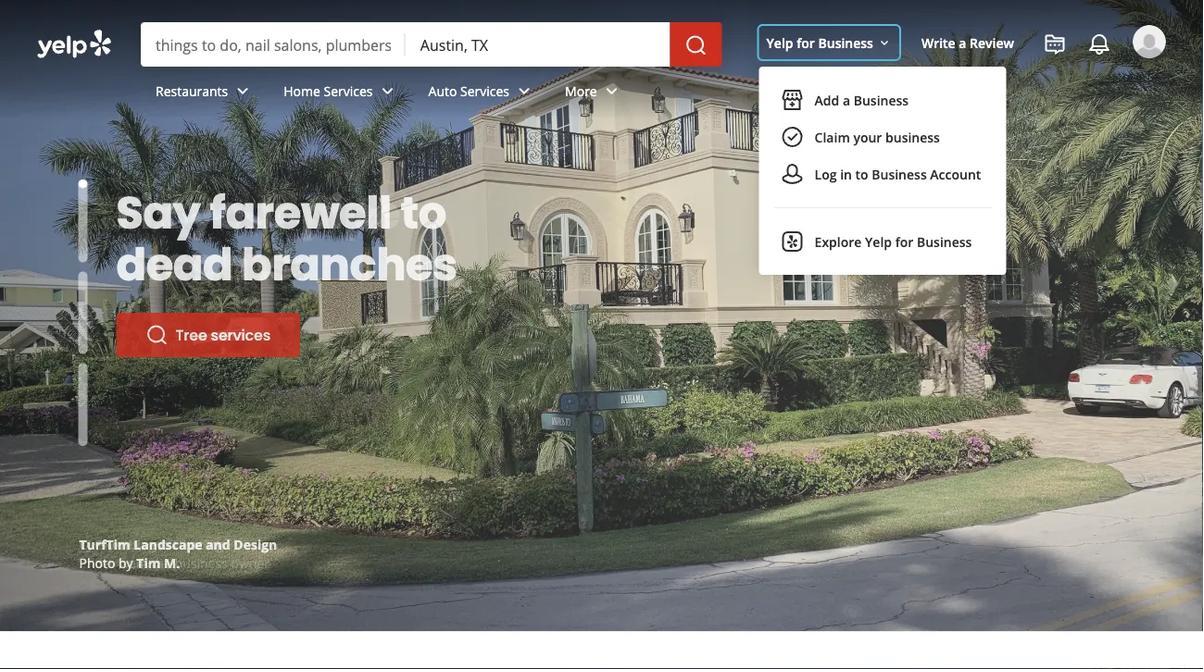 Task type: vqa. For each thing, say whether or not it's contained in the screenshot.
16 review v2 image corresponding to Quincy
no



Task type: describe. For each thing, give the bounding box(es) containing it.
home services
[[284, 82, 373, 100]]

tree services
[[176, 325, 271, 346]]

explore
[[815, 233, 862, 251]]

search image
[[685, 34, 707, 57]]

0 horizontal spatial yelp
[[767, 34, 794, 51]]

the
[[152, 554, 171, 572]]

tim m. link
[[136, 554, 180, 572]]

0 horizontal spatial for
[[797, 34, 815, 51]]

write
[[922, 34, 956, 51]]

yelp for business button
[[759, 26, 899, 59]]

auto
[[428, 82, 457, 100]]

plumbers
[[176, 325, 245, 346]]

turftim
[[79, 536, 130, 554]]

services
[[211, 325, 271, 346]]

explore yelp for business button
[[774, 223, 992, 260]]

auto services
[[428, 82, 510, 100]]

business down account
[[917, 233, 972, 251]]

a for add
[[843, 91, 850, 109]]

yelp for business
[[767, 34, 874, 51]]

write a review link
[[914, 26, 1022, 59]]

log in to business account
[[815, 165, 981, 183]]

business down claim your business button
[[872, 165, 927, 183]]

tim
[[136, 554, 161, 572]]

user actions element
[[752, 23, 1192, 275]]

landscape
[[134, 536, 202, 554]]

cj plumbing & heating link
[[79, 536, 224, 554]]

from
[[119, 554, 148, 572]]

account
[[930, 165, 981, 183]]

restaurants
[[156, 82, 228, 100]]

pipe
[[301, 182, 400, 244]]

none search field inside explore banner section banner
[[141, 22, 726, 67]]

to for in
[[856, 165, 869, 183]]

more link
[[550, 67, 638, 120]]

services for home services
[[324, 82, 373, 100]]

fix
[[116, 182, 179, 244]]

claim your business
[[815, 128, 940, 146]]

services for auto services
[[460, 82, 510, 100]]

add a business
[[815, 91, 909, 109]]

Near text field
[[420, 34, 656, 55]]

business inside button
[[886, 128, 940, 146]]

photo for cj
[[79, 554, 115, 572]]

claim your business button
[[774, 119, 992, 156]]

a for write
[[959, 34, 967, 51]]

none field find
[[156, 34, 391, 55]]

log in to business account button
[[774, 156, 992, 193]]

more
[[565, 82, 597, 100]]

24 chevron down v2 image for home services
[[377, 80, 399, 102]]

by
[[119, 554, 133, 572]]

24 yelp for biz v2 image
[[782, 231, 804, 253]]

auto services link
[[414, 67, 550, 120]]

explore yelp for business
[[815, 233, 972, 251]]

plumbing
[[95, 536, 157, 554]]

turftim landscape and design link
[[79, 536, 277, 554]]

fix your pipe dreams
[[116, 182, 400, 296]]

say
[[116, 182, 201, 244]]

16 chevron down v2 image
[[877, 36, 892, 51]]

home
[[284, 82, 320, 100]]

heating
[[173, 536, 224, 554]]



Task type: locate. For each thing, give the bounding box(es) containing it.
0 horizontal spatial business
[[175, 554, 228, 572]]

0 vertical spatial business
[[886, 128, 940, 146]]

business up log in to business account
[[886, 128, 940, 146]]

0 vertical spatial for
[[797, 34, 815, 51]]

photo inside turftim landscape and design photo by tim m.
[[79, 554, 115, 572]]

services right auto
[[460, 82, 510, 100]]

1 horizontal spatial 24 chevron down v2 image
[[377, 80, 399, 102]]

1 horizontal spatial yelp
[[865, 233, 892, 251]]

services right "home"
[[324, 82, 373, 100]]

none field near
[[420, 34, 656, 55]]

turftim landscape and design photo by tim m.
[[79, 536, 277, 572]]

a inside "link"
[[959, 34, 967, 51]]

your for claim
[[854, 128, 882, 146]]

to right in
[[856, 165, 869, 183]]

0 horizontal spatial services
[[324, 82, 373, 100]]

24 chevron down v2 image inside auto services link
[[513, 80, 535, 102]]

claim
[[815, 128, 850, 146]]

1 horizontal spatial services
[[460, 82, 510, 100]]

1 vertical spatial yelp
[[865, 233, 892, 251]]

1 vertical spatial a
[[843, 91, 850, 109]]

0 vertical spatial a
[[959, 34, 967, 51]]

1 horizontal spatial a
[[959, 34, 967, 51]]

2 24 chevron down v2 image from the left
[[377, 80, 399, 102]]

0 horizontal spatial none field
[[156, 34, 391, 55]]

design
[[234, 536, 277, 554]]

say farewell to dead branches
[[116, 182, 457, 296]]

none field up more
[[420, 34, 656, 55]]

0 vertical spatial yelp
[[767, 34, 794, 51]]

business inside button
[[854, 91, 909, 109]]

0 horizontal spatial to
[[401, 182, 446, 244]]

24 chevron down v2 image inside restaurants link
[[232, 80, 254, 102]]

owner
[[231, 554, 270, 572]]

1 horizontal spatial to
[[856, 165, 869, 183]]

dreams
[[116, 233, 293, 296]]

review
[[970, 34, 1014, 51]]

None field
[[156, 34, 391, 55], [420, 34, 656, 55]]

a
[[959, 34, 967, 51], [843, 91, 850, 109]]

m.
[[164, 554, 180, 572]]

24 chevron down v2 image
[[601, 80, 623, 102]]

dead
[[116, 233, 233, 296]]

farewell
[[210, 182, 392, 244]]

greg r. image
[[1133, 25, 1166, 58]]

2 services from the left
[[460, 82, 510, 100]]

cj
[[79, 536, 92, 554]]

your inside fix your pipe dreams
[[188, 182, 292, 244]]

to
[[856, 165, 869, 183], [401, 182, 446, 244]]

and
[[206, 536, 230, 554]]

notifications image
[[1089, 33, 1111, 56]]

home services link
[[269, 67, 414, 120]]

your
[[854, 128, 882, 146], [188, 182, 292, 244]]

24 friends v2 image
[[782, 163, 804, 185]]

to inside button
[[856, 165, 869, 183]]

for up 24 add biz v2 image
[[797, 34, 815, 51]]

yelp right explore
[[865, 233, 892, 251]]

business
[[886, 128, 940, 146], [175, 554, 228, 572]]

24 chevron down v2 image left auto
[[377, 80, 399, 102]]

in
[[840, 165, 852, 183]]

1 vertical spatial your
[[188, 182, 292, 244]]

Find text field
[[156, 34, 391, 55]]

1 vertical spatial business
[[175, 554, 228, 572]]

None search field
[[0, 0, 1203, 275]]

business up claim your business button
[[854, 91, 909, 109]]

your for fix
[[188, 182, 292, 244]]

1 horizontal spatial none field
[[420, 34, 656, 55]]

1 horizontal spatial for
[[896, 233, 914, 251]]

for right explore
[[896, 233, 914, 251]]

0 horizontal spatial a
[[843, 91, 850, 109]]

to right pipe
[[401, 182, 446, 244]]

explore banner section banner
[[0, 0, 1203, 632]]

24 chevron down v2 image right restaurants
[[232, 80, 254, 102]]

photo inside cj plumbing & heating photo from the business owner
[[79, 554, 115, 572]]

1 vertical spatial for
[[896, 233, 914, 251]]

24 chevron down v2 image down near field
[[513, 80, 535, 102]]

write a review
[[922, 34, 1014, 51]]

tree services link
[[116, 313, 300, 358]]

branches
[[242, 233, 457, 296]]

24 search v2 image
[[146, 324, 168, 346]]

3 24 chevron down v2 image from the left
[[513, 80, 535, 102]]

1 none field from the left
[[156, 34, 391, 55]]

your inside button
[[854, 128, 882, 146]]

business categories element
[[141, 67, 1166, 120]]

0 horizontal spatial your
[[188, 182, 292, 244]]

a right the write
[[959, 34, 967, 51]]

business
[[818, 34, 874, 51], [854, 91, 909, 109], [872, 165, 927, 183], [917, 233, 972, 251]]

add a business button
[[774, 82, 992, 119]]

24 search v2 image
[[146, 324, 168, 346]]

none field up "home"
[[156, 34, 391, 55]]

tree
[[176, 325, 207, 346]]

24 claim v2 image
[[782, 126, 804, 148]]

1 services from the left
[[324, 82, 373, 100]]

yelp
[[767, 34, 794, 51], [865, 233, 892, 251]]

2 none field from the left
[[420, 34, 656, 55]]

None search field
[[141, 22, 726, 67]]

24 chevron down v2 image for restaurants
[[232, 80, 254, 102]]

cj plumbing & heating photo from the business owner
[[79, 536, 270, 572]]

plumbers link
[[116, 313, 274, 358]]

&
[[160, 536, 170, 554]]

photo for turftim
[[79, 554, 115, 572]]

a right add
[[843, 91, 850, 109]]

business left 16 chevron down v2 icon
[[818, 34, 874, 51]]

to for farewell
[[401, 182, 446, 244]]

yelp up 24 add biz v2 image
[[767, 34, 794, 51]]

add
[[815, 91, 840, 109]]

restaurants link
[[141, 67, 269, 120]]

photo
[[79, 554, 115, 572], [79, 554, 115, 572]]

1 horizontal spatial business
[[886, 128, 940, 146]]

projects image
[[1044, 33, 1066, 56]]

for
[[797, 34, 815, 51], [896, 233, 914, 251]]

2 horizontal spatial 24 chevron down v2 image
[[513, 80, 535, 102]]

1 24 chevron down v2 image from the left
[[232, 80, 254, 102]]

24 chevron down v2 image inside home services link
[[377, 80, 399, 102]]

a inside button
[[843, 91, 850, 109]]

24 chevron down v2 image for auto services
[[513, 80, 535, 102]]

business down heating at the left bottom of the page
[[175, 554, 228, 572]]

0 vertical spatial your
[[854, 128, 882, 146]]

24 chevron down v2 image
[[232, 80, 254, 102], [377, 80, 399, 102], [513, 80, 535, 102]]

24 add biz v2 image
[[782, 89, 804, 111]]

1 horizontal spatial your
[[854, 128, 882, 146]]

0 horizontal spatial 24 chevron down v2 image
[[232, 80, 254, 102]]

business inside cj plumbing & heating photo from the business owner
[[175, 554, 228, 572]]

services
[[324, 82, 373, 100], [460, 82, 510, 100]]

none search field containing yelp for business
[[0, 0, 1203, 275]]

to inside 'say farewell to dead branches'
[[401, 182, 446, 244]]

log
[[815, 165, 837, 183]]



